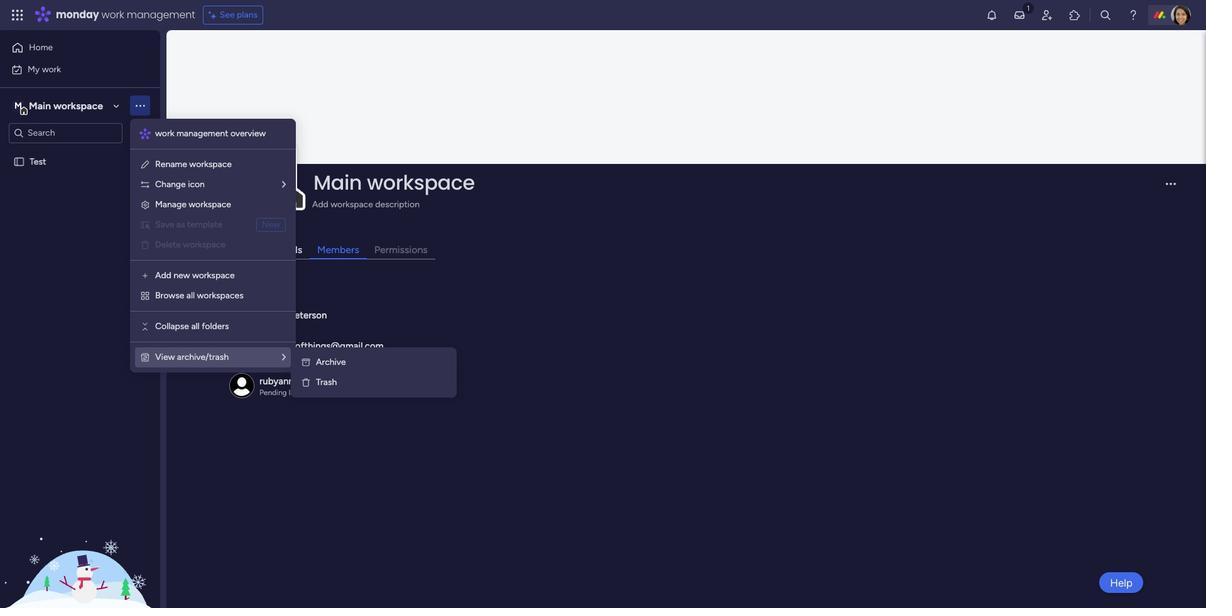 Task type: describe. For each thing, give the bounding box(es) containing it.
plans
[[237, 9, 258, 20]]

recent
[[237, 244, 269, 256]]

description
[[375, 199, 420, 210]]

help
[[1110, 576, 1133, 589]]

main inside workspace selection element
[[29, 100, 51, 111]]

list arrow image
[[282, 353, 286, 362]]

james
[[259, 309, 287, 321]]

resend link for rubyanndersson@gmail.com
[[337, 388, 362, 397]]

workspace image
[[12, 99, 24, 113]]

2 vertical spatial work
[[155, 128, 174, 139]]

view
[[155, 352, 175, 362]]

pending invitation - for noahlottofthings@gmail.com
[[259, 353, 327, 362]]

workspace up icon
[[189, 159, 232, 170]]

add new workspace
[[155, 270, 235, 281]]

inbox image
[[1013, 9, 1026, 21]]

overview
[[230, 128, 266, 139]]

james peterson image
[[1171, 5, 1191, 25]]

workspace up search in workspace field
[[53, 100, 103, 111]]

my
[[28, 64, 40, 74]]

browse all workspaces
[[155, 290, 244, 301]]

noahlottofthings@gmail.com link
[[259, 340, 384, 352]]

home
[[29, 42, 53, 53]]

save
[[155, 219, 174, 230]]

lottie animation image
[[0, 481, 160, 608]]

1 image
[[1023, 1, 1034, 15]]

1 horizontal spatial members
[[317, 244, 359, 256]]

archive image
[[301, 357, 311, 367]]

change
[[155, 179, 186, 190]]

work for my
[[42, 64, 61, 74]]

boards
[[271, 244, 302, 256]]

invite members image
[[1041, 9, 1053, 21]]

- for rubyanndersson@gmail.com
[[322, 388, 325, 397]]

rename workspace
[[155, 159, 232, 170]]

template
[[187, 219, 222, 230]]

as
[[176, 219, 185, 230]]

peterson
[[289, 309, 327, 321]]

workspace up description in the top left of the page
[[367, 168, 475, 197]]

pending for noahlottofthings@gmail.com
[[259, 353, 287, 362]]

help button
[[1099, 572, 1143, 593]]

my work button
[[8, 59, 135, 79]]

apps image
[[1068, 9, 1081, 21]]

public board image
[[13, 155, 25, 167]]

view archive/trash
[[155, 352, 229, 362]]

v2 ellipsis image
[[1166, 183, 1176, 194]]

browse all workspaces image
[[140, 291, 150, 301]]

see plans button
[[203, 6, 263, 24]]

see
[[220, 9, 235, 20]]

folders
[[202, 321, 229, 332]]

add workspace description
[[312, 199, 420, 210]]

search everything image
[[1099, 9, 1112, 21]]

change icon image
[[140, 180, 150, 190]]

browse
[[155, 290, 184, 301]]

archive
[[316, 357, 346, 367]]

1 vertical spatial members
[[229, 274, 272, 286]]

manage workspace
[[155, 199, 231, 210]]

resend for noahlottofthings@gmail.com
[[337, 353, 362, 362]]

icon
[[188, 179, 205, 190]]

management inside menu
[[176, 128, 228, 139]]

delete workspace menu item
[[140, 237, 286, 253]]

workspace inside menu item
[[183, 239, 225, 250]]

Search in workspace field
[[26, 126, 105, 140]]

work for monday
[[101, 8, 124, 22]]

view archive/trash image
[[140, 352, 150, 362]]

resend for rubyanndersson@gmail.com
[[337, 388, 362, 397]]

- for noahlottofthings@gmail.com
[[322, 353, 325, 362]]

workspace left description in the top left of the page
[[331, 199, 373, 210]]

recent boards
[[237, 244, 302, 256]]

work management overview
[[155, 128, 266, 139]]

trash image
[[301, 378, 311, 388]]

1 vertical spatial main workspace
[[313, 168, 475, 197]]

james peterson link
[[259, 309, 327, 321]]

add for add workspace description
[[312, 199, 328, 210]]

envelope o image
[[327, 354, 335, 361]]

delete workspace
[[155, 239, 225, 250]]

pending for rubyanndersson@gmail.com
[[259, 388, 287, 397]]

Main workspace field
[[310, 168, 1155, 197]]



Task type: locate. For each thing, give the bounding box(es) containing it.
1 vertical spatial pending invitation -
[[259, 388, 327, 397]]

noahlottofthings@gmail.com
[[259, 340, 384, 352]]

menu containing work management overview
[[130, 119, 296, 372]]

1 horizontal spatial work
[[101, 8, 124, 22]]

0 vertical spatial pending
[[259, 353, 287, 362]]

james peterson
[[259, 309, 327, 321]]

workspace up template at the top left of the page
[[189, 199, 231, 210]]

help image
[[1127, 9, 1139, 21]]

1 vertical spatial -
[[322, 388, 325, 397]]

1 resend from the top
[[337, 353, 362, 362]]

new
[[262, 219, 280, 230]]

collapse all folders
[[155, 321, 229, 332]]

archive/trash
[[177, 352, 229, 362]]

envelope o image
[[327, 389, 335, 396]]

resend right envelope o icon
[[337, 353, 362, 362]]

invitation down trash image on the left of page
[[289, 388, 320, 397]]

change icon
[[155, 179, 205, 190]]

option
[[0, 150, 160, 153]]

1 vertical spatial main
[[313, 168, 362, 197]]

0 vertical spatial main
[[29, 100, 51, 111]]

1 vertical spatial all
[[191, 321, 200, 332]]

add new workspace image
[[140, 271, 150, 281]]

delete workspace image
[[140, 240, 150, 250]]

invitation down noahlottofthings@gmail.com
[[289, 353, 320, 362]]

0 horizontal spatial main
[[29, 100, 51, 111]]

1 horizontal spatial add
[[312, 199, 328, 210]]

1 pending invitation - from the top
[[259, 353, 327, 362]]

1 horizontal spatial main workspace
[[313, 168, 475, 197]]

collapse all folders image
[[140, 322, 150, 332]]

0 vertical spatial management
[[127, 8, 195, 22]]

delete
[[155, 239, 181, 250]]

2 invitation from the top
[[289, 388, 320, 397]]

all down add new workspace at the left of the page
[[186, 290, 195, 301]]

permissions
[[374, 244, 428, 256]]

add
[[312, 199, 328, 210], [155, 270, 171, 281]]

pending down list arrow image
[[259, 388, 287, 397]]

test list box
[[0, 148, 160, 342]]

invitation for rubyanndersson@gmail.com
[[289, 388, 320, 397]]

1 pending from the top
[[259, 353, 287, 362]]

0 vertical spatial all
[[186, 290, 195, 301]]

rename workspace image
[[140, 160, 150, 170]]

lottie animation element
[[0, 481, 160, 608]]

workspace down template at the top left of the page
[[183, 239, 225, 250]]

work
[[101, 8, 124, 22], [42, 64, 61, 74], [155, 128, 174, 139]]

1 - from the top
[[322, 353, 325, 362]]

0 horizontal spatial main workspace
[[29, 100, 103, 111]]

service icon image
[[140, 220, 150, 230]]

monday work management
[[56, 8, 195, 22]]

work right monday
[[101, 8, 124, 22]]

0 horizontal spatial add
[[155, 270, 171, 281]]

workspace options image
[[134, 99, 146, 112]]

manage workspace image
[[140, 200, 150, 210]]

resend link right envelope o icon
[[337, 353, 362, 362]]

2 pending invitation - from the top
[[259, 388, 327, 397]]

0 horizontal spatial members
[[229, 274, 272, 286]]

save as template
[[155, 219, 222, 230]]

1 vertical spatial work
[[42, 64, 61, 74]]

1 invitation from the top
[[289, 353, 320, 362]]

all left folders
[[191, 321, 200, 332]]

work right my
[[42, 64, 61, 74]]

management
[[127, 8, 195, 22], [176, 128, 228, 139]]

notifications image
[[986, 9, 998, 21]]

all for collapse
[[191, 321, 200, 332]]

pending invitation -
[[259, 353, 327, 362], [259, 388, 327, 397]]

members right boards
[[317, 244, 359, 256]]

0 vertical spatial work
[[101, 8, 124, 22]]

add for add new workspace
[[155, 270, 171, 281]]

members down recent
[[229, 274, 272, 286]]

see plans
[[220, 9, 258, 20]]

main workspace
[[29, 100, 103, 111], [313, 168, 475, 197]]

workspace up workspaces
[[192, 270, 235, 281]]

rubyanndersson@gmail.com link
[[259, 375, 380, 387]]

0 vertical spatial invitation
[[289, 353, 320, 362]]

resend link for noahlottofthings@gmail.com
[[337, 353, 362, 362]]

1 vertical spatial add
[[155, 270, 171, 281]]

0 vertical spatial main workspace
[[29, 100, 103, 111]]

0 vertical spatial resend
[[337, 353, 362, 362]]

- left envelope o icon
[[322, 353, 325, 362]]

0 vertical spatial pending invitation -
[[259, 353, 327, 362]]

invitation for noahlottofthings@gmail.com
[[289, 353, 320, 362]]

menu item containing save as template
[[140, 217, 286, 232]]

resend right envelope o image
[[337, 388, 362, 397]]

2 resend from the top
[[337, 388, 362, 397]]

trash
[[316, 377, 337, 388]]

main workspace up description in the top left of the page
[[313, 168, 475, 197]]

pending invitation - for rubyanndersson@gmail.com
[[259, 388, 327, 397]]

1 vertical spatial pending
[[259, 388, 287, 397]]

pending invitation - up trash image on the left of page
[[259, 353, 327, 362]]

my work
[[28, 64, 61, 74]]

0 vertical spatial add
[[312, 199, 328, 210]]

invitation
[[289, 353, 320, 362], [289, 388, 320, 397]]

menu
[[130, 119, 296, 372]]

1 vertical spatial resend
[[337, 388, 362, 397]]

select product image
[[11, 9, 24, 21]]

pending
[[259, 353, 287, 362], [259, 388, 287, 397]]

main right workspace image
[[29, 100, 51, 111]]

add inside menu
[[155, 270, 171, 281]]

0 vertical spatial -
[[322, 353, 325, 362]]

new
[[174, 270, 190, 281]]

members
[[317, 244, 359, 256], [229, 274, 272, 286]]

main workspace up search in workspace field
[[29, 100, 103, 111]]

main up add workspace description at left
[[313, 168, 362, 197]]

1 horizontal spatial main
[[313, 168, 362, 197]]

test
[[30, 156, 46, 167]]

1 vertical spatial invitation
[[289, 388, 320, 397]]

2 - from the top
[[322, 388, 325, 397]]

resend link
[[337, 353, 362, 362], [337, 388, 362, 397]]

work up the rename
[[155, 128, 174, 139]]

1 vertical spatial resend link
[[337, 388, 362, 397]]

1 resend link from the top
[[337, 353, 362, 362]]

collapse
[[155, 321, 189, 332]]

pending left 'archive' icon
[[259, 353, 287, 362]]

list arrow image
[[282, 180, 286, 189]]

rubyanndersson@gmail.com
[[259, 375, 380, 387]]

main workspace inside workspace selection element
[[29, 100, 103, 111]]

2 pending from the top
[[259, 388, 287, 397]]

work inside button
[[42, 64, 61, 74]]

2 horizontal spatial work
[[155, 128, 174, 139]]

2 resend link from the top
[[337, 388, 362, 397]]

0 vertical spatial members
[[317, 244, 359, 256]]

pending invitation - down trash image on the left of page
[[259, 388, 327, 397]]

menu item
[[140, 217, 286, 232]]

resend link right envelope o image
[[337, 388, 362, 397]]

0 vertical spatial resend link
[[337, 353, 362, 362]]

1 vertical spatial management
[[176, 128, 228, 139]]

m
[[14, 100, 22, 111]]

workspace
[[53, 100, 103, 111], [189, 159, 232, 170], [367, 168, 475, 197], [331, 199, 373, 210], [189, 199, 231, 210], [183, 239, 225, 250], [192, 270, 235, 281]]

rename
[[155, 159, 187, 170]]

-
[[322, 353, 325, 362], [322, 388, 325, 397]]

0 horizontal spatial work
[[42, 64, 61, 74]]

workspaces
[[197, 290, 244, 301]]

monday
[[56, 8, 99, 22]]

workspace selection element
[[12, 98, 105, 115]]

manage
[[155, 199, 186, 210]]

all
[[186, 290, 195, 301], [191, 321, 200, 332]]

all for browse
[[186, 290, 195, 301]]

resend
[[337, 353, 362, 362], [337, 388, 362, 397]]

main
[[29, 100, 51, 111], [313, 168, 362, 197]]

home button
[[8, 38, 135, 58]]

- left envelope o image
[[322, 388, 325, 397]]



Task type: vqa. For each thing, say whether or not it's contained in the screenshot.
Your in 'Link'
no



